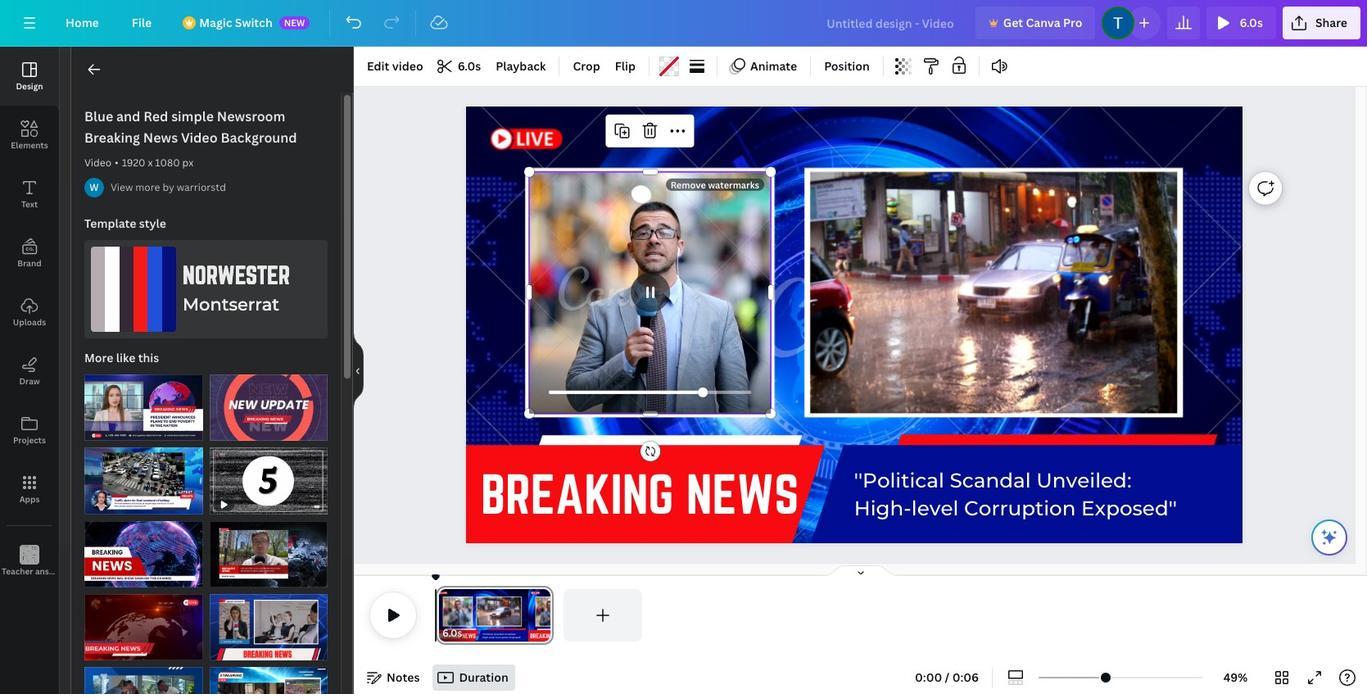 Task type: locate. For each thing, give the bounding box(es) containing it.
norwester
[[183, 261, 290, 289]]

crop button
[[567, 53, 607, 79]]

duration
[[459, 670, 509, 685]]

purple orange minimalist modern professional news youtube intro group
[[209, 365, 328, 441]]

notes
[[387, 670, 420, 685]]

''political
[[855, 468, 945, 492]]

video up warriorstd element
[[84, 156, 112, 170]]

projects
[[13, 434, 46, 446]]

share
[[1316, 15, 1348, 30]]

red and white animated breaking news youtube intro group
[[84, 511, 203, 587]]

side panel tab list
[[0, 47, 83, 591]]

position button
[[818, 53, 877, 79]]

scandal
[[950, 468, 1032, 492]]

red
[[144, 107, 168, 125]]

6.0s button right video
[[432, 53, 488, 79]]

notes button
[[361, 665, 427, 691]]

blue minimalist breaking news video image
[[84, 375, 203, 441]]

0 horizontal spatial video
[[84, 156, 112, 170]]

elements button
[[0, 106, 59, 165]]

warriorstd element
[[84, 178, 104, 197]]

video
[[181, 129, 218, 147], [84, 156, 112, 170]]

simple
[[171, 107, 214, 125]]

and
[[116, 107, 141, 125]]

norwester montserrat
[[183, 261, 290, 315]]

this
[[138, 350, 159, 365]]

2 vertical spatial 6.0s button
[[443, 625, 463, 642]]

answer
[[35, 565, 64, 577]]

hide pages image
[[822, 565, 900, 578]]

Page title text field
[[470, 625, 476, 642]]

news
[[687, 464, 799, 524]]

more like this
[[84, 350, 159, 365]]

video inside blue and red simple newsroom breaking news video background
[[181, 129, 218, 147]]

exposed''
[[1082, 496, 1178, 520]]

warriorstd image
[[84, 178, 104, 197]]

style
[[139, 216, 166, 231]]

blue and red simple newsroom breaking news video background
[[84, 107, 297, 147]]

0:00 / 0:06
[[915, 670, 979, 685]]

6.0s button left share dropdown button
[[1207, 7, 1277, 39]]

level
[[912, 496, 959, 520]]

6.0s left playback
[[458, 58, 481, 74]]

brand
[[17, 257, 42, 269]]

1080
[[155, 156, 180, 170]]

1 vertical spatial video
[[84, 156, 112, 170]]

new
[[284, 16, 305, 29]]

6.0s inside the main menu bar
[[1240, 15, 1264, 30]]

of
[[224, 425, 234, 437]]

0 vertical spatial 6.0s button
[[1207, 7, 1277, 39]]

remove watermarks
[[671, 179, 760, 191]]

animate
[[751, 58, 797, 74]]

breaking
[[481, 464, 674, 524]]

news
[[143, 129, 178, 147]]

red modern tech newsroom breaking news video background image
[[84, 594, 203, 661]]

0 vertical spatial 6.0s
[[1240, 15, 1264, 30]]

6.0s button
[[1207, 7, 1277, 39], [432, 53, 488, 79], [443, 625, 463, 642]]

red and white animated breaking news youtube intro image
[[84, 521, 203, 587]]

file button
[[119, 7, 165, 39]]

pro
[[1064, 15, 1083, 30]]

crop
[[573, 58, 600, 74]]

1
[[218, 425, 222, 437]]

1 horizontal spatial video
[[181, 129, 218, 147]]

video down simple
[[181, 129, 218, 147]]

6.0s button left page title text box
[[443, 625, 463, 642]]

get canva pro
[[1004, 15, 1083, 30]]

edit video
[[367, 58, 423, 74]]

template
[[84, 216, 136, 231]]

apps
[[19, 493, 40, 505]]

''political scandal unveiled: high-level corruption exposed''
[[855, 468, 1178, 520]]

Seek bar range field
[[530, 371, 771, 413]]

keys
[[66, 565, 83, 577]]

get canva pro button
[[976, 7, 1096, 39]]

6.0s left page title text box
[[443, 626, 463, 640]]

view more by warriorstd button
[[111, 179, 226, 196]]

design button
[[0, 47, 59, 106]]

get
[[1004, 15, 1024, 30]]

duration button
[[433, 665, 515, 691]]

by
[[163, 180, 174, 194]]

montserrat
[[183, 294, 279, 315]]

6.0s left share dropdown button
[[1240, 15, 1264, 30]]

0 vertical spatial video
[[181, 129, 218, 147]]

home
[[66, 15, 99, 30]]

breaking
[[84, 129, 140, 147]]

remove watermarks button
[[666, 179, 765, 191]]

0:00
[[915, 670, 943, 685]]

1 vertical spatial 6.0s
[[458, 58, 481, 74]]



Task type: describe. For each thing, give the bounding box(es) containing it.
1920 x 1080 px
[[122, 156, 194, 170]]

blue and red modern professional animated breaking news business slideshow video image
[[84, 667, 203, 694]]

blue modern breaking news video group
[[209, 584, 328, 661]]

video
[[392, 58, 423, 74]]

magic
[[199, 15, 232, 30]]

like
[[116, 350, 136, 365]]

blue and red modern professional animated breaking news business slideshow video group
[[84, 657, 203, 694]]

2 vertical spatial 6.0s
[[443, 626, 463, 640]]

position
[[825, 58, 870, 74]]

49% button
[[1210, 665, 1263, 691]]

1 vertical spatial 6.0s button
[[432, 53, 488, 79]]

remove
[[671, 179, 706, 191]]

no color image
[[660, 57, 679, 76]]

watermarks
[[708, 179, 760, 191]]

5
[[236, 425, 241, 437]]

unveiled:
[[1037, 468, 1132, 492]]

trimming, end edge slider
[[539, 589, 554, 642]]

text
[[21, 198, 38, 210]]

uploads button
[[0, 283, 59, 342]]

breaking news
[[481, 464, 799, 524]]

canva
[[1026, 15, 1061, 30]]

text button
[[0, 165, 59, 224]]

flip
[[615, 58, 636, 74]]

professional animated globe reporter streaming live news video group
[[209, 511, 328, 587]]

elements
[[11, 139, 48, 151]]

view
[[111, 180, 133, 194]]

6.0s for topmost 6.0s button
[[1240, 15, 1264, 30]]

projects button
[[0, 401, 59, 460]]

49%
[[1224, 670, 1248, 685]]

hide image
[[353, 331, 364, 410]]

teacher
[[2, 565, 33, 577]]

design
[[16, 80, 43, 92]]

canva assistant image
[[1320, 528, 1340, 547]]

main menu bar
[[0, 0, 1368, 47]]

animate button
[[724, 53, 804, 79]]

draw button
[[0, 342, 59, 401]]

magic switch
[[199, 15, 273, 30]]

/
[[945, 670, 950, 685]]

more
[[135, 180, 160, 194]]

flip button
[[609, 53, 643, 79]]

blue modern tomorrow is our festival breaking news animated video group
[[209, 657, 328, 694]]

uploads
[[13, 316, 46, 328]]

playback
[[496, 58, 546, 74]]

red modern tech newsroom breaking news video background group
[[84, 584, 203, 661]]

template style
[[84, 216, 166, 231]]

Design title text field
[[814, 7, 969, 39]]

background
[[221, 129, 297, 147]]

trimming, start edge slider
[[436, 589, 451, 642]]

1920
[[122, 156, 145, 170]]

corruption
[[965, 496, 1077, 520]]

high-
[[855, 496, 912, 520]]

edit
[[367, 58, 390, 74]]

draw
[[19, 375, 40, 387]]

file
[[132, 15, 152, 30]]

blue modern tomorrow is our festival breaking news animated video image
[[209, 667, 328, 694]]

teacher answer keys
[[2, 565, 83, 577]]

apps button
[[0, 460, 59, 519]]

blue minimalist breaking news video group
[[84, 365, 203, 441]]

share button
[[1283, 7, 1361, 39]]

1 of 5
[[218, 425, 241, 437]]

home link
[[52, 7, 112, 39]]

newsroom
[[217, 107, 286, 125]]

blue
[[84, 107, 113, 125]]

playback button
[[489, 53, 553, 79]]

blue modern breaking news video image
[[209, 594, 328, 661]]

brand button
[[0, 224, 59, 283]]

warriorstd
[[177, 180, 226, 194]]

more
[[84, 350, 113, 365]]

blue professional latest news animated video group
[[84, 438, 203, 514]]

edit video button
[[361, 53, 430, 79]]

professional animated globe reporter streaming live news video image
[[209, 521, 328, 587]]

blue professional latest news animated video image
[[84, 448, 203, 514]]

black and white retro countdown video group
[[209, 438, 328, 514]]

;
[[28, 567, 31, 578]]

px
[[182, 156, 194, 170]]

switch
[[235, 15, 273, 30]]

view more by warriorstd
[[111, 180, 226, 194]]

6.0s for the middle 6.0s button
[[458, 58, 481, 74]]



Task type: vqa. For each thing, say whether or not it's contained in the screenshot.
the top "Video"
yes



